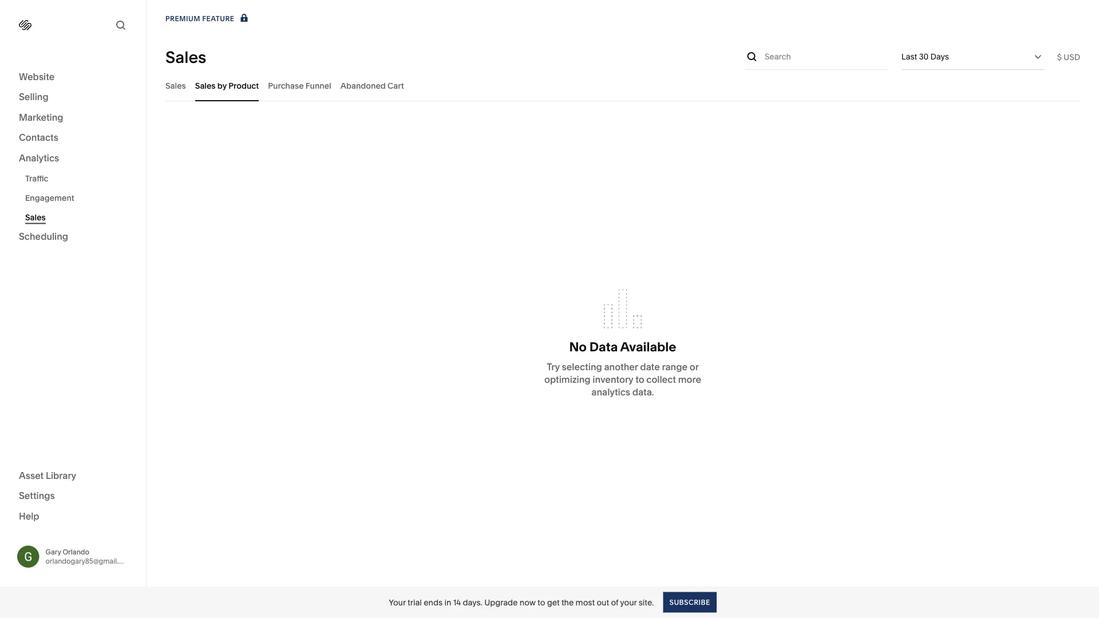 Task type: locate. For each thing, give the bounding box(es) containing it.
to inside try selecting another date range or optimizing inventory to collect more analytics data.
[[636, 374, 645, 386]]

try selecting another date range or optimizing inventory to collect more analytics data.
[[545, 362, 702, 398]]

sales inside button
[[195, 81, 216, 90]]

available
[[621, 339, 677, 355]]

website
[[19, 71, 55, 82]]

product
[[229, 81, 259, 90]]

get
[[547, 598, 560, 608]]

collect
[[647, 374, 676, 386]]

purchase funnel
[[268, 81, 331, 90]]

date
[[641, 362, 660, 373]]

inventory
[[593, 374, 634, 386]]

another
[[605, 362, 638, 373]]

to for inventory
[[636, 374, 645, 386]]

to left get
[[538, 598, 545, 608]]

tab list
[[166, 70, 1081, 101]]

or
[[690, 362, 699, 373]]

no data available
[[570, 339, 677, 355]]

1 horizontal spatial to
[[636, 374, 645, 386]]

contacts
[[19, 132, 58, 143]]

14
[[453, 598, 461, 608]]

sales
[[166, 47, 206, 67], [166, 81, 186, 90], [195, 81, 216, 90], [25, 213, 46, 222]]

last
[[902, 52, 918, 62]]

now
[[520, 598, 536, 608]]

analytics
[[592, 387, 631, 398]]

engagement link
[[25, 188, 133, 208]]

days
[[931, 52, 950, 62]]

to up data.
[[636, 374, 645, 386]]

usd
[[1064, 52, 1081, 62]]

selecting
[[562, 362, 602, 373]]

$
[[1058, 52, 1062, 62]]

scheduling link
[[19, 231, 127, 244]]

subscribe button
[[664, 593, 717, 613]]

orlandogary85@gmail.com
[[46, 557, 133, 566]]

help
[[19, 511, 39, 522]]

$ usd
[[1058, 52, 1081, 62]]

no
[[570, 339, 587, 355]]

traffic
[[25, 174, 48, 183]]

most
[[576, 598, 595, 608]]

data.
[[633, 387, 654, 398]]

0 horizontal spatial to
[[538, 598, 545, 608]]

more
[[679, 374, 702, 386]]

sales button
[[166, 70, 186, 101]]

feature
[[202, 15, 235, 23]]

your
[[621, 598, 637, 608]]

gary orlando orlandogary85@gmail.com
[[46, 548, 133, 566]]

days.
[[463, 598, 483, 608]]

cart
[[388, 81, 404, 90]]

optimizing
[[545, 374, 591, 386]]

marketing
[[19, 112, 63, 123]]

0 vertical spatial to
[[636, 374, 645, 386]]

last 30 days button
[[902, 44, 1045, 69]]

to for now
[[538, 598, 545, 608]]

library
[[46, 470, 76, 481]]

1 vertical spatial to
[[538, 598, 545, 608]]

data
[[590, 339, 618, 355]]

to
[[636, 374, 645, 386], [538, 598, 545, 608]]



Task type: vqa. For each thing, say whether or not it's contained in the screenshot.
bottommost platforms.
no



Task type: describe. For each thing, give the bounding box(es) containing it.
engagement
[[25, 193, 74, 203]]

out
[[597, 598, 609, 608]]

settings link
[[19, 490, 127, 503]]

help link
[[19, 510, 39, 523]]

premium feature
[[166, 15, 235, 23]]

the
[[562, 598, 574, 608]]

trial
[[408, 598, 422, 608]]

ends
[[424, 598, 443, 608]]

marketing link
[[19, 111, 127, 125]]

purchase funnel button
[[268, 70, 331, 101]]

your trial ends in 14 days. upgrade now to get the most out of your site.
[[389, 598, 654, 608]]

tab list containing sales
[[166, 70, 1081, 101]]

premium feature button
[[166, 13, 251, 25]]

abandoned cart button
[[341, 70, 404, 101]]

analytics link
[[19, 152, 127, 165]]

abandoned cart
[[341, 81, 404, 90]]

premium
[[166, 15, 200, 23]]

Search field
[[765, 50, 870, 63]]

sales link
[[25, 208, 133, 227]]

30
[[920, 52, 929, 62]]

range
[[662, 362, 688, 373]]

by
[[218, 81, 227, 90]]

funnel
[[306, 81, 331, 90]]

traffic link
[[25, 169, 133, 188]]

your
[[389, 598, 406, 608]]

asset library link
[[19, 470, 127, 483]]

contacts link
[[19, 131, 127, 145]]

of
[[611, 598, 619, 608]]

try
[[547, 362, 560, 373]]

last 30 days
[[902, 52, 950, 62]]

abandoned
[[341, 81, 386, 90]]

upgrade
[[485, 598, 518, 608]]

sales by product button
[[195, 70, 259, 101]]

sales by product
[[195, 81, 259, 90]]

in
[[445, 598, 452, 608]]

selling
[[19, 91, 49, 103]]

purchase
[[268, 81, 304, 90]]

scheduling
[[19, 231, 68, 242]]

site.
[[639, 598, 654, 608]]

website link
[[19, 70, 127, 84]]

asset
[[19, 470, 44, 481]]

analytics
[[19, 152, 59, 164]]

subscribe
[[670, 599, 711, 607]]

orlando
[[63, 548, 89, 557]]

gary
[[46, 548, 61, 557]]

asset library
[[19, 470, 76, 481]]

selling link
[[19, 91, 127, 104]]

settings
[[19, 491, 55, 502]]



